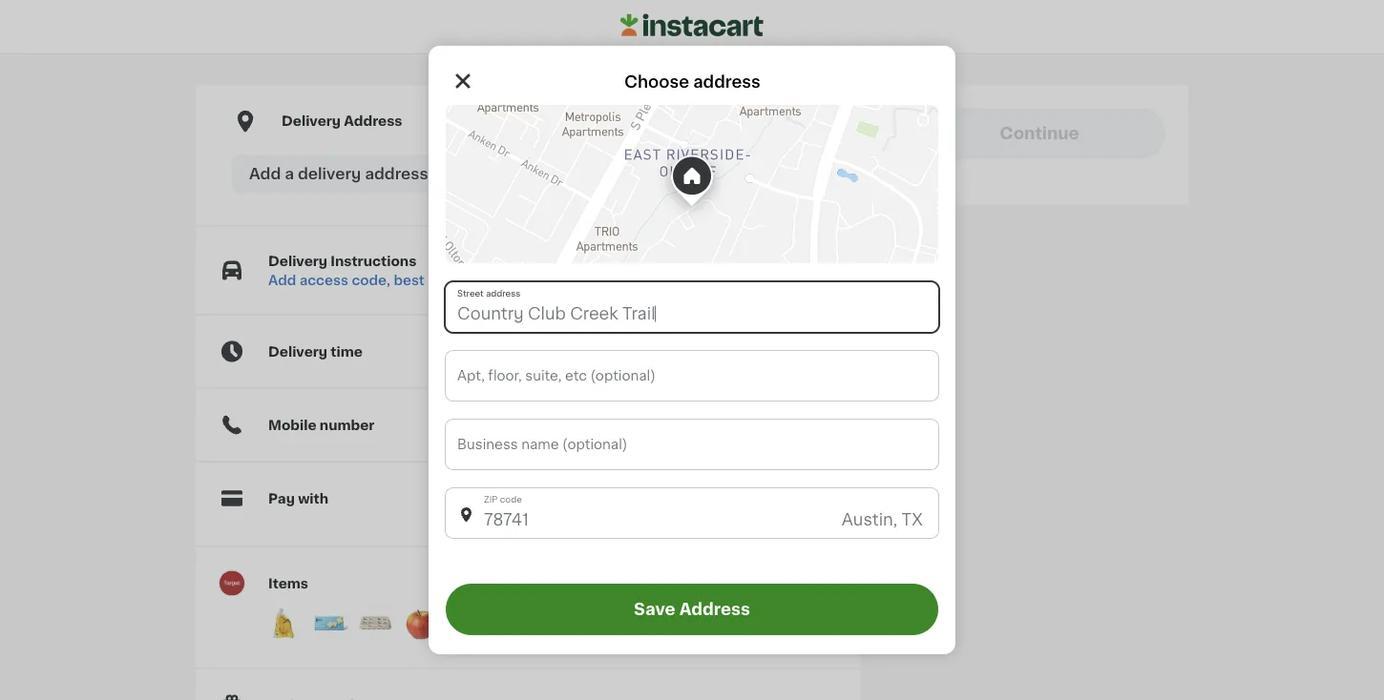 Task type: describe. For each thing, give the bounding box(es) containing it.
form element
[[446, 332, 938, 636]]

delivery
[[298, 167, 361, 182]]

delivery for delivery instructions add access code, best entrance, etc.
[[268, 254, 327, 268]]

delivery for delivery address
[[282, 115, 341, 128]]

delivery time
[[268, 345, 363, 359]]

home image
[[620, 11, 764, 40]]

save
[[634, 602, 675, 618]]

austin,
[[842, 512, 897, 528]]

pay with
[[268, 492, 328, 506]]

delivery instructions add access code, best entrance, etc.
[[268, 254, 523, 287]]

1   text field from the top
[[446, 420, 938, 470]]

save address button
[[446, 584, 938, 636]]

code,
[[352, 274, 390, 287]]

tx
[[902, 512, 923, 528]]

good & gather unsalted butter image
[[448, 605, 486, 643]]

austin, tx
[[842, 512, 923, 528]]

choose address dialog
[[429, 46, 955, 655]]

mobile
[[268, 419, 317, 432]]

honeycrisp apple bag image
[[402, 605, 440, 643]]

good & gather grade a cage-free large eggs image
[[356, 605, 394, 643]]

add a delivery address
[[249, 167, 428, 182]]

choose address
[[624, 74, 761, 90]]

with
[[298, 492, 328, 506]]

time
[[331, 345, 363, 359]]

instructions
[[331, 254, 417, 268]]

map region
[[446, 105, 938, 263]]

delivery address
[[282, 115, 402, 128]]

good & gather salted butter image
[[310, 605, 348, 643]]

delivery for delivery time
[[268, 345, 327, 359]]

etc.
[[497, 274, 523, 287]]



Task type: vqa. For each thing, say whether or not it's contained in the screenshot.
eligible
no



Task type: locate. For each thing, give the bounding box(es) containing it.
0 horizontal spatial address
[[344, 115, 402, 128]]

delivery left 'time'
[[268, 345, 327, 359]]

0 vertical spatial address
[[344, 115, 402, 128]]

address
[[344, 115, 402, 128], [679, 602, 750, 618]]

entrance,
[[428, 274, 493, 287]]

1 vertical spatial address
[[365, 167, 428, 182]]

mobile number
[[268, 419, 375, 432]]

add left access
[[268, 274, 296, 287]]

1 vertical spatial   text field
[[446, 351, 938, 401]]

1 vertical spatial address
[[679, 602, 750, 618]]

address right delivery
[[365, 167, 428, 182]]

access
[[299, 274, 348, 287]]

a
[[285, 167, 294, 182]]

add inside 'add a delivery address' button
[[249, 167, 281, 182]]

2 vertical spatial delivery
[[268, 345, 327, 359]]

pay
[[268, 492, 295, 506]]

items
[[268, 577, 308, 590]]

2   text field from the top
[[446, 351, 938, 401]]

address for save address
[[679, 602, 750, 618]]

delivery inside delivery instructions add access code, best entrance, etc.
[[268, 254, 327, 268]]

2   text field from the top
[[446, 489, 938, 538]]

address inside button
[[679, 602, 750, 618]]

add a delivery address button
[[232, 155, 824, 193]]

1 vertical spatial add
[[268, 274, 296, 287]]

address right save
[[679, 602, 750, 618]]

0 vertical spatial address
[[693, 74, 761, 90]]

good & gather lemons image
[[264, 605, 303, 643]]

1 vertical spatial   text field
[[446, 489, 938, 538]]

delivery up access
[[268, 254, 327, 268]]

address
[[693, 74, 761, 90], [365, 167, 428, 182]]

1   text field from the top
[[446, 283, 938, 332]]

add inside delivery instructions add access code, best entrance, etc.
[[268, 274, 296, 287]]

0 vertical spatial delivery
[[282, 115, 341, 128]]

delivery up delivery
[[282, 115, 341, 128]]

1 vertical spatial delivery
[[268, 254, 327, 268]]

1 horizontal spatial address
[[693, 74, 761, 90]]

0 vertical spatial   text field
[[446, 420, 938, 470]]

address up add a delivery address
[[344, 115, 402, 128]]

0 vertical spatial add
[[249, 167, 281, 182]]

address inside choose address dialog
[[693, 74, 761, 90]]

add left a
[[249, 167, 281, 182]]

address down home image
[[693, 74, 761, 90]]

0 vertical spatial   text field
[[446, 283, 938, 332]]

choose
[[624, 74, 689, 90]]

number
[[320, 419, 375, 432]]

best
[[394, 274, 425, 287]]

add
[[249, 167, 281, 182], [268, 274, 296, 287]]

save address
[[634, 602, 750, 618]]

address inside 'add a delivery address' button
[[365, 167, 428, 182]]

delivery
[[282, 115, 341, 128], [268, 254, 327, 268], [268, 345, 327, 359]]

  text field
[[446, 283, 938, 332], [446, 351, 938, 401]]

address for delivery address
[[344, 115, 402, 128]]

1 horizontal spatial address
[[679, 602, 750, 618]]

  text field
[[446, 420, 938, 470], [446, 489, 938, 538]]

0 horizontal spatial address
[[365, 167, 428, 182]]



